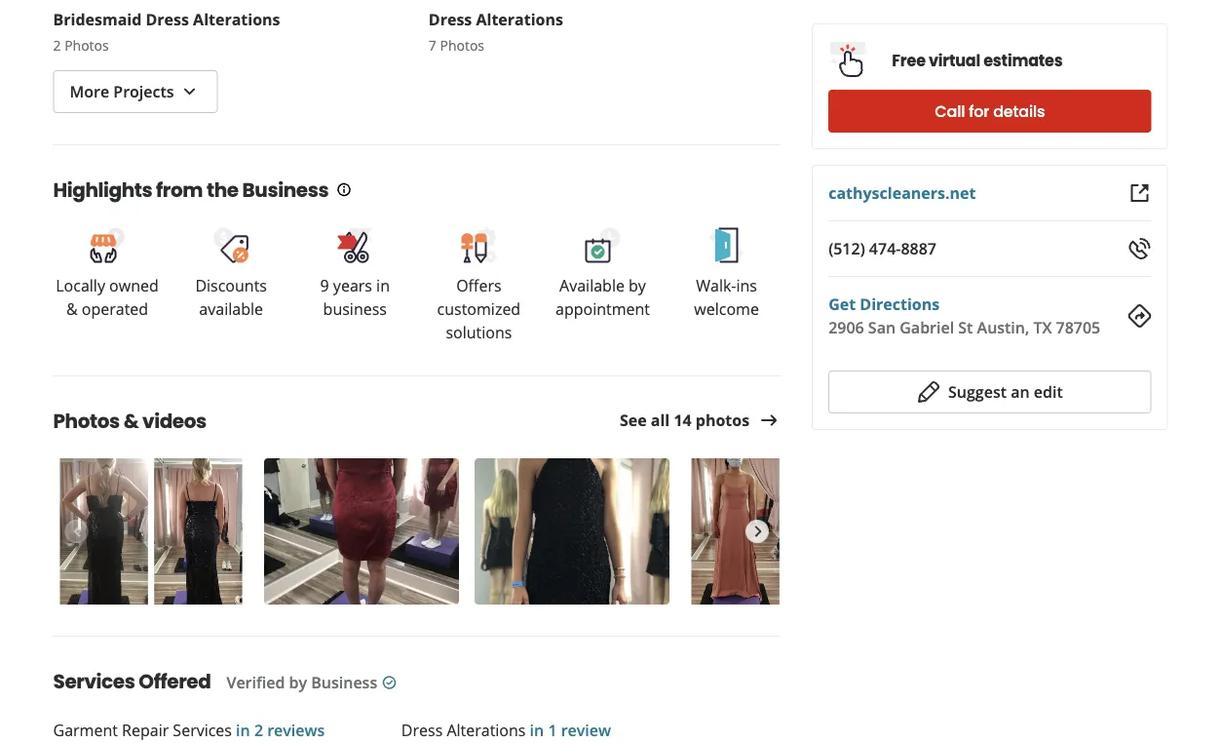 Task type: locate. For each thing, give the bounding box(es) containing it.
see all 14 photos
[[620, 410, 750, 431]]

1 vertical spatial by
[[289, 672, 307, 693]]

24 pencil v2 image
[[918, 380, 941, 404]]

get
[[829, 294, 856, 314]]

previous image
[[65, 520, 87, 543]]

cathyscleaners.net
[[829, 182, 977, 203]]

business left 16 checkmark badged v2 image
[[311, 672, 378, 693]]

2 down "bridesmaid"
[[53, 36, 61, 54]]

photos down "bridesmaid"
[[64, 36, 109, 54]]

locally
[[56, 275, 105, 296]]

review
[[561, 720, 612, 741]]

in down verified
[[236, 720, 250, 741]]

0 horizontal spatial services
[[53, 668, 135, 695]]

1 horizontal spatial by
[[629, 275, 646, 296]]

in
[[377, 275, 390, 296], [236, 720, 250, 741], [530, 720, 544, 741]]

repair
[[122, 720, 169, 741]]

discounts available
[[195, 275, 267, 319]]

more projects
[[70, 81, 174, 102]]

years_in_business image
[[336, 226, 375, 265]]

2 left the reviews at left bottom
[[254, 720, 263, 741]]

business right the "the"
[[242, 176, 329, 204]]

available
[[560, 275, 625, 296]]

services
[[53, 668, 135, 695], [173, 720, 232, 741]]

in inside 9 years in business
[[377, 275, 390, 296]]

&
[[66, 298, 78, 319], [124, 408, 139, 435]]

2
[[53, 36, 61, 54], [254, 720, 263, 741]]

available_by_appointment image
[[584, 226, 623, 265]]

0 horizontal spatial &
[[66, 298, 78, 319]]

dress inside "bridesmaid dress alterations 2 photos"
[[146, 9, 189, 30]]

walk-
[[696, 275, 737, 296]]

0 horizontal spatial 2
[[53, 36, 61, 54]]

by up "appointment"
[[629, 275, 646, 296]]

1 horizontal spatial &
[[124, 408, 139, 435]]

offers
[[457, 275, 502, 296]]

estimates
[[984, 50, 1063, 72]]

services up garment
[[53, 668, 135, 695]]

offers_customized_solutions image
[[460, 226, 499, 265]]

highlights from the business
[[53, 176, 329, 204]]

photos
[[64, 36, 109, 54], [440, 36, 485, 54], [53, 408, 120, 435]]

appointment
[[556, 298, 650, 319]]

alterations
[[193, 9, 280, 30], [476, 9, 564, 30], [447, 720, 526, 741]]

business inside services offered element
[[311, 672, 378, 693]]

by inside 'available by appointment'
[[629, 275, 646, 296]]

& left videos
[[124, 408, 139, 435]]

1 vertical spatial business
[[311, 672, 378, 693]]

alterations inside dress alterations 7 photos
[[476, 9, 564, 30]]

years
[[333, 275, 372, 296]]

discounts_available image
[[212, 226, 251, 265]]

photo of cathy's cleaners & alterations - austin, tx, us. flare to pencil dress image
[[264, 458, 459, 605]]

locally owned & operated
[[56, 275, 159, 319]]

in 2 reviews link
[[232, 720, 325, 741]]

dress alterations 7 photos
[[429, 9, 564, 54]]

1 horizontal spatial 2
[[254, 720, 263, 741]]

alterations inside services offered element
[[447, 720, 526, 741]]

the
[[207, 176, 239, 204]]

verified
[[227, 672, 285, 693]]

by right verified
[[289, 672, 307, 693]]

dress for bridesmaid dress alterations 2 photos
[[429, 9, 472, 30]]

projects
[[113, 81, 174, 102]]

0 vertical spatial by
[[629, 275, 646, 296]]

0 horizontal spatial by
[[289, 672, 307, 693]]

get directions 2906 san gabriel st austin, tx 78705
[[829, 294, 1101, 338]]

reviews
[[267, 720, 325, 741]]

1 vertical spatial &
[[124, 408, 139, 435]]

by
[[629, 275, 646, 296], [289, 672, 307, 693]]

24 directions v2 image
[[1129, 304, 1152, 328]]

2 horizontal spatial in
[[530, 720, 544, 741]]

call
[[935, 100, 966, 122]]

locally_owned_operated image
[[88, 226, 127, 265]]

services down offered
[[173, 720, 232, 741]]

in right years
[[377, 275, 390, 296]]

suggest an edit button
[[829, 371, 1152, 413]]

ins
[[737, 275, 758, 296]]

0 vertical spatial 2
[[53, 36, 61, 54]]

photo of cathy's cleaners & alterations - austin, tx, us. image
[[474, 458, 669, 605]]

14
[[674, 410, 692, 431]]

walk-ins welcome
[[695, 275, 760, 319]]

an
[[1011, 381, 1030, 402]]

photos inside dress alterations 7 photos
[[440, 36, 485, 54]]

1 horizontal spatial services
[[173, 720, 232, 741]]

bridesmaid dress alterations 2 photos
[[53, 9, 280, 54]]

dress inside dress alterations 7 photos
[[429, 9, 472, 30]]

virtual
[[929, 50, 981, 72]]

info icon image
[[337, 182, 352, 197], [337, 182, 352, 197]]

videos
[[142, 408, 207, 435]]

by inside services offered element
[[289, 672, 307, 693]]

for
[[969, 100, 990, 122]]

dress inside services offered element
[[402, 720, 443, 741]]

cathyscleaners.net link
[[829, 182, 977, 203]]

0 vertical spatial services
[[53, 668, 135, 695]]

0 vertical spatial &
[[66, 298, 78, 319]]

1 vertical spatial 2
[[254, 720, 263, 741]]

discounts
[[195, 275, 267, 296]]

& down locally at the top
[[66, 298, 78, 319]]

474-
[[870, 238, 901, 259]]

business
[[242, 176, 329, 204], [311, 672, 378, 693]]

austin,
[[978, 317, 1030, 338]]

more
[[70, 81, 109, 102]]

24 chevron down v2 image
[[178, 80, 202, 103]]

alterations for 7
[[476, 9, 564, 30]]

dress
[[146, 9, 189, 30], [429, 9, 472, 30], [402, 720, 443, 741]]

in left 1 on the left bottom
[[530, 720, 544, 741]]

9
[[320, 275, 329, 296]]

photos right 7
[[440, 36, 485, 54]]

photos & videos element
[[22, 375, 880, 608]]

1 horizontal spatial in
[[377, 275, 390, 296]]



Task type: vqa. For each thing, say whether or not it's contained in the screenshot.
THE SUGGEST
yes



Task type: describe. For each thing, give the bounding box(es) containing it.
8887
[[901, 238, 937, 259]]

offered
[[139, 668, 211, 695]]

0 horizontal spatial in
[[236, 720, 250, 741]]

tx
[[1034, 317, 1053, 338]]

garment
[[53, 720, 118, 741]]

in for dress alterations in 1 review
[[530, 720, 544, 741]]

7
[[429, 36, 437, 54]]

suggest
[[949, 381, 1007, 402]]

highlights
[[53, 176, 152, 204]]

owned
[[109, 275, 159, 296]]

2 inside services offered element
[[254, 720, 263, 741]]

(512)
[[829, 238, 866, 259]]

from
[[156, 176, 203, 204]]

photo of cathy's cleaners & alterations - austin, tx, us. sequin long gown before and after taken in at chest and waist image
[[53, 458, 248, 605]]

photos
[[696, 410, 750, 431]]

garment repair services in 2 reviews
[[53, 720, 325, 741]]

bridesmaid
[[53, 9, 142, 30]]

welcome
[[695, 298, 760, 319]]

call for details
[[935, 100, 1046, 122]]

dress alterations in 1 review
[[402, 720, 612, 741]]

more projects button
[[53, 70, 218, 113]]

st
[[959, 317, 974, 338]]

services offered
[[53, 668, 211, 695]]

gabriel
[[900, 317, 955, 338]]

alterations for in
[[447, 720, 526, 741]]

free
[[892, 50, 926, 72]]

edit
[[1034, 381, 1064, 402]]

24 external link v2 image
[[1129, 181, 1152, 205]]

see all 14 photos link
[[620, 409, 781, 432]]

24 arrow right v2 image
[[758, 409, 781, 432]]

all
[[651, 410, 670, 431]]

9 years in business
[[320, 275, 390, 319]]

services offered element
[[22, 636, 781, 743]]

in 1 review link
[[526, 720, 612, 741]]

2 inside "bridesmaid dress alterations 2 photos"
[[53, 36, 61, 54]]

& inside 'locally owned & operated'
[[66, 298, 78, 319]]

photos left videos
[[53, 408, 120, 435]]

verified by business
[[227, 672, 378, 693]]

0 vertical spatial business
[[242, 176, 329, 204]]

get directions link
[[829, 294, 940, 314]]

by for available
[[629, 275, 646, 296]]

walk_ins_welcome image
[[708, 226, 747, 265]]

business
[[323, 298, 387, 319]]

1 vertical spatial services
[[173, 720, 232, 741]]

see
[[620, 410, 647, 431]]

available
[[199, 298, 263, 319]]

1
[[548, 720, 557, 741]]

operated
[[82, 298, 148, 319]]

photos & videos
[[53, 408, 207, 435]]

directions
[[860, 294, 940, 314]]

dress for garment repair services in 2 reviews
[[402, 720, 443, 741]]

2906
[[829, 317, 865, 338]]

free virtual estimates
[[892, 50, 1063, 72]]

available by appointment
[[556, 275, 650, 319]]

16 checkmark badged v2 image
[[382, 675, 397, 690]]

photos inside "bridesmaid dress alterations 2 photos"
[[64, 36, 109, 54]]

details
[[994, 100, 1046, 122]]

78705
[[1057, 317, 1101, 338]]

24 phone v2 image
[[1129, 237, 1152, 260]]

by for verified
[[289, 672, 307, 693]]

customized
[[437, 298, 521, 319]]

suggest an edit
[[949, 381, 1064, 402]]

in for 9 years in business
[[377, 275, 390, 296]]

offers customized solutions
[[437, 275, 521, 343]]

next image
[[747, 520, 769, 543]]

solutions
[[446, 322, 512, 343]]

san
[[869, 317, 896, 338]]

alterations inside "bridesmaid dress alterations 2 photos"
[[193, 9, 280, 30]]

call for details button
[[829, 90, 1152, 133]]

(512) 474-8887
[[829, 238, 937, 259]]



